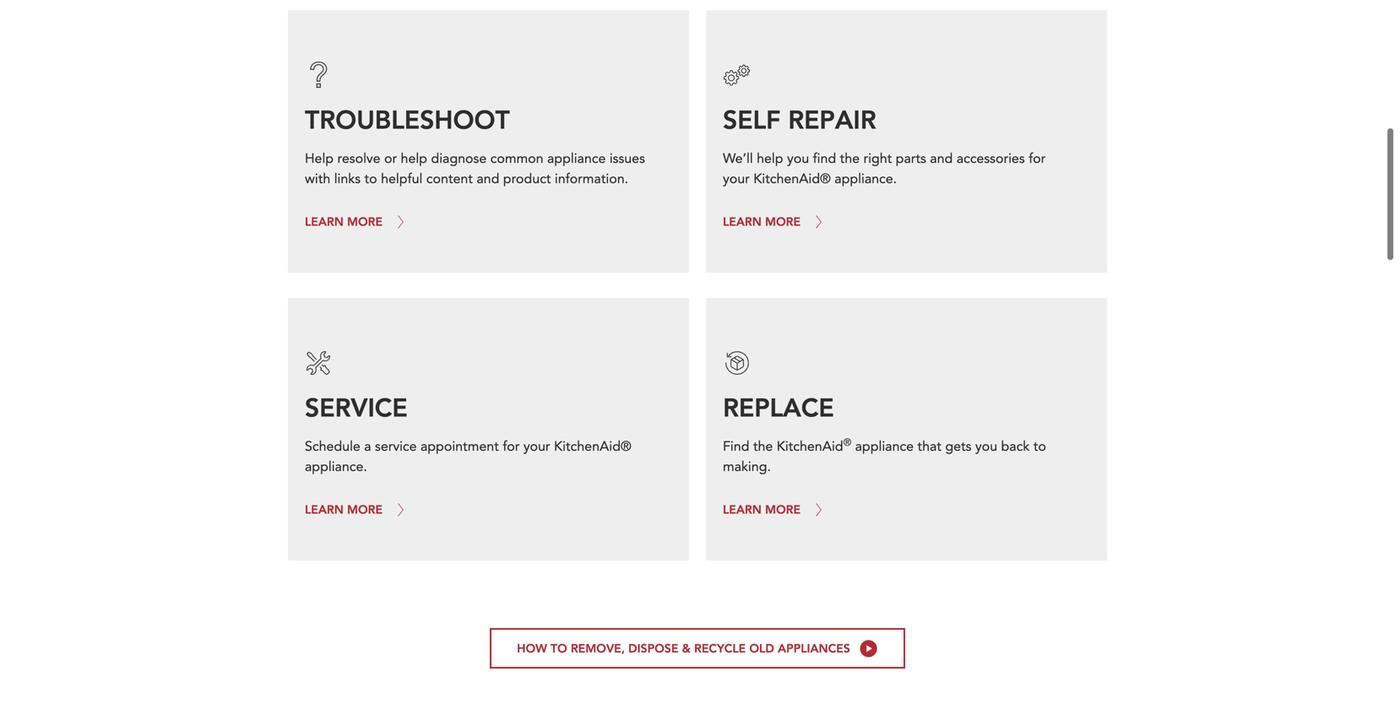 Task type: vqa. For each thing, say whether or not it's contained in the screenshot.
on inside Available on select products at checkout
no



Task type: locate. For each thing, give the bounding box(es) containing it.
service
[[305, 391, 408, 424]]

learn more link down we'll
[[723, 213, 829, 231]]

to
[[365, 170, 377, 188], [1034, 438, 1047, 456]]

appointment
[[421, 438, 499, 456]]

1 vertical spatial your
[[524, 438, 551, 456]]

schedule a service appointment for your kitchenaid® appliance.
[[305, 438, 632, 477]]

0 vertical spatial you
[[788, 150, 810, 168]]

1 horizontal spatial the
[[840, 150, 860, 168]]

more
[[347, 214, 383, 229], [766, 214, 801, 229], [347, 502, 383, 518], [766, 502, 801, 518]]

0 horizontal spatial you
[[788, 150, 810, 168]]

for right appointment
[[503, 438, 520, 456]]

1 vertical spatial kitchenaid®
[[554, 438, 632, 456]]

learn down schedule at bottom
[[305, 502, 344, 518]]

how to remove, dispose & recycle old appliances button
[[490, 629, 906, 669]]

1 horizontal spatial you
[[976, 438, 998, 456]]

learn
[[305, 214, 344, 229], [723, 214, 762, 229], [305, 502, 344, 518], [723, 502, 762, 518]]

appliance
[[548, 150, 606, 168], [856, 438, 914, 456]]

your right appointment
[[524, 438, 551, 456]]

help
[[305, 150, 334, 168]]

0 horizontal spatial appliance.
[[305, 458, 367, 477]]

you left find
[[788, 150, 810, 168]]

0 horizontal spatial appliance
[[548, 150, 606, 168]]

1 vertical spatial and
[[477, 170, 500, 188]]

to inside 'appliance that gets you back to making.'
[[1034, 438, 1047, 456]]

appliance inside 'appliance that gets you back to making.'
[[856, 438, 914, 456]]

for right accessories
[[1029, 150, 1046, 168]]

learn more for replace
[[723, 502, 801, 518]]

0 vertical spatial and
[[931, 150, 953, 168]]

learn more link down links
[[305, 213, 411, 231]]

appliance right ®
[[856, 438, 914, 456]]

old
[[750, 641, 775, 657]]

a
[[364, 438, 371, 456]]

with
[[305, 170, 331, 188]]

your down we'll
[[723, 170, 750, 188]]

®
[[844, 436, 852, 450]]

0 vertical spatial the
[[840, 150, 860, 168]]

1 horizontal spatial to
[[1034, 438, 1047, 456]]

appliance. down right
[[835, 170, 897, 188]]

repair
[[789, 103, 877, 136]]

find the kitchenaid ®
[[723, 436, 852, 456]]

0 horizontal spatial and
[[477, 170, 500, 188]]

how to remove, dispose & recycle old appliances
[[517, 641, 851, 657]]

1 horizontal spatial kitchenaid®
[[754, 170, 831, 188]]

learn down we'll
[[723, 214, 762, 229]]

product
[[503, 170, 551, 188]]

issues
[[610, 150, 646, 168]]

we'll
[[723, 150, 754, 168]]

kitchenaid® inside schedule a service appointment for your kitchenaid® appliance.
[[554, 438, 632, 456]]

appliance up information.
[[548, 150, 606, 168]]

0 vertical spatial for
[[1029, 150, 1046, 168]]

1 horizontal spatial appliance.
[[835, 170, 897, 188]]

and right parts
[[931, 150, 953, 168]]

for
[[1029, 150, 1046, 168], [503, 438, 520, 456]]

back
[[1002, 438, 1030, 456]]

more for service
[[347, 502, 383, 518]]

the
[[840, 150, 860, 168], [754, 438, 773, 456]]

0 vertical spatial your
[[723, 170, 750, 188]]

we'll help you find the right parts and accessories for your kitchenaid® appliance.
[[723, 150, 1046, 188]]

and
[[931, 150, 953, 168], [477, 170, 500, 188]]

1 horizontal spatial help
[[757, 150, 784, 168]]

learn more
[[305, 214, 383, 229], [723, 214, 801, 229], [305, 502, 383, 518], [723, 502, 801, 518]]

how
[[517, 641, 547, 657]]

1 vertical spatial appliance
[[856, 438, 914, 456]]

0 vertical spatial kitchenaid®
[[754, 170, 831, 188]]

2 help from the left
[[757, 150, 784, 168]]

the inside the find the kitchenaid ®
[[754, 438, 773, 456]]

diagnose
[[431, 150, 487, 168]]

learn more down we'll
[[723, 214, 801, 229]]

1 horizontal spatial appliance
[[856, 438, 914, 456]]

that
[[918, 438, 942, 456]]

find
[[813, 150, 837, 168]]

learn down making.
[[723, 502, 762, 518]]

to right links
[[365, 170, 377, 188]]

help right "or"
[[401, 150, 428, 168]]

learn more down schedule at bottom
[[305, 502, 383, 518]]

to right back
[[1034, 438, 1047, 456]]

learn more down links
[[305, 214, 383, 229]]

appliance.
[[835, 170, 897, 188], [305, 458, 367, 477]]

0 horizontal spatial help
[[401, 150, 428, 168]]

you
[[788, 150, 810, 168], [976, 438, 998, 456]]

the up making.
[[754, 438, 773, 456]]

1 horizontal spatial for
[[1029, 150, 1046, 168]]

0 vertical spatial to
[[365, 170, 377, 188]]

find
[[723, 438, 750, 456]]

0 horizontal spatial kitchenaid®
[[554, 438, 632, 456]]

1 vertical spatial the
[[754, 438, 773, 456]]

1 horizontal spatial your
[[723, 170, 750, 188]]

1 vertical spatial appliance.
[[305, 458, 367, 477]]

1 horizontal spatial and
[[931, 150, 953, 168]]

learn for self repair
[[723, 214, 762, 229]]

0 horizontal spatial your
[[524, 438, 551, 456]]

information.
[[555, 170, 629, 188]]

1 vertical spatial to
[[1034, 438, 1047, 456]]

helpful
[[381, 170, 423, 188]]

and inside we'll help you find the right parts and accessories for your kitchenaid® appliance.
[[931, 150, 953, 168]]

1 vertical spatial for
[[503, 438, 520, 456]]

learn more link
[[305, 213, 411, 231], [723, 213, 829, 231], [305, 501, 411, 519], [723, 501, 829, 519]]

1 help from the left
[[401, 150, 428, 168]]

learn down with at left
[[305, 214, 344, 229]]

1 vertical spatial you
[[976, 438, 998, 456]]

the right find
[[840, 150, 860, 168]]

0 horizontal spatial to
[[365, 170, 377, 188]]

learn more down making.
[[723, 502, 801, 518]]

gets
[[946, 438, 972, 456]]

service
[[375, 438, 417, 456]]

kitchenaid®
[[754, 170, 831, 188], [554, 438, 632, 456]]

appliance. down schedule at bottom
[[305, 458, 367, 477]]

0 horizontal spatial for
[[503, 438, 520, 456]]

troubleshoot
[[305, 103, 510, 136]]

learn more link down a
[[305, 501, 411, 519]]

help resolve or help diagnose common appliance issues with links to helpful content and product information.
[[305, 150, 646, 188]]

0 vertical spatial appliance.
[[835, 170, 897, 188]]

0 vertical spatial appliance
[[548, 150, 606, 168]]

learn more link down making.
[[723, 501, 829, 519]]

help
[[401, 150, 428, 168], [757, 150, 784, 168]]

parts
[[896, 150, 927, 168]]

help right we'll
[[757, 150, 784, 168]]

your
[[723, 170, 750, 188], [524, 438, 551, 456]]

0 horizontal spatial the
[[754, 438, 773, 456]]

appliance. inside we'll help you find the right parts and accessories for your kitchenaid® appliance.
[[835, 170, 897, 188]]

and down 'common'
[[477, 170, 500, 188]]

you right the gets
[[976, 438, 998, 456]]



Task type: describe. For each thing, give the bounding box(es) containing it.
learn for replace
[[723, 502, 762, 518]]

you inside 'appliance that gets you back to making.'
[[976, 438, 998, 456]]

more for self repair
[[766, 214, 801, 229]]

content
[[427, 170, 473, 188]]

and inside help resolve or help diagnose common appliance issues with links to helpful content and product information.
[[477, 170, 500, 188]]

learn more for self repair
[[723, 214, 801, 229]]

making.
[[723, 458, 771, 477]]

for inside we'll help you find the right parts and accessories for your kitchenaid® appliance.
[[1029, 150, 1046, 168]]

learn for service
[[305, 502, 344, 518]]

appliance that gets you back to making.
[[723, 438, 1047, 477]]

help inside we'll help you find the right parts and accessories for your kitchenaid® appliance.
[[757, 150, 784, 168]]

more for replace
[[766, 502, 801, 518]]

common
[[491, 150, 544, 168]]

or
[[384, 150, 397, 168]]

learn for troubleshoot
[[305, 214, 344, 229]]

appliance. inside schedule a service appointment for your kitchenaid® appliance.
[[305, 458, 367, 477]]

you inside we'll help you find the right parts and accessories for your kitchenaid® appliance.
[[788, 150, 810, 168]]

appliance inside help resolve or help diagnose common appliance issues with links to helpful content and product information.
[[548, 150, 606, 168]]

for inside schedule a service appointment for your kitchenaid® appliance.
[[503, 438, 520, 456]]

to inside help resolve or help diagnose common appliance issues with links to helpful content and product information.
[[365, 170, 377, 188]]

kitchenaid® inside we'll help you find the right parts and accessories for your kitchenaid® appliance.
[[754, 170, 831, 188]]

accessories
[[957, 150, 1026, 168]]

replace
[[723, 391, 835, 424]]

remove,
[[571, 641, 625, 657]]

learn more link for troubleshoot
[[305, 213, 411, 231]]

schedule
[[305, 438, 361, 456]]

learn more link for service
[[305, 501, 411, 519]]

resolve
[[338, 150, 381, 168]]

help inside help resolve or help diagnose common appliance issues with links to helpful content and product information.
[[401, 150, 428, 168]]

learn more for service
[[305, 502, 383, 518]]

appliances
[[778, 641, 851, 657]]

self repair
[[723, 103, 877, 136]]

more for troubleshoot
[[347, 214, 383, 229]]

to
[[551, 641, 568, 657]]

learn more link for replace
[[723, 501, 829, 519]]

your inside schedule a service appointment for your kitchenaid® appliance.
[[524, 438, 551, 456]]

recycle
[[695, 641, 746, 657]]

your inside we'll help you find the right parts and accessories for your kitchenaid® appliance.
[[723, 170, 750, 188]]

kitchenaid
[[777, 438, 844, 456]]

links
[[334, 170, 361, 188]]

the inside we'll help you find the right parts and accessories for your kitchenaid® appliance.
[[840, 150, 860, 168]]

right
[[864, 150, 893, 168]]

learn more for troubleshoot
[[305, 214, 383, 229]]

&
[[682, 641, 691, 657]]

self
[[723, 103, 781, 136]]

dispose
[[629, 641, 679, 657]]

learn more link for self repair
[[723, 213, 829, 231]]



